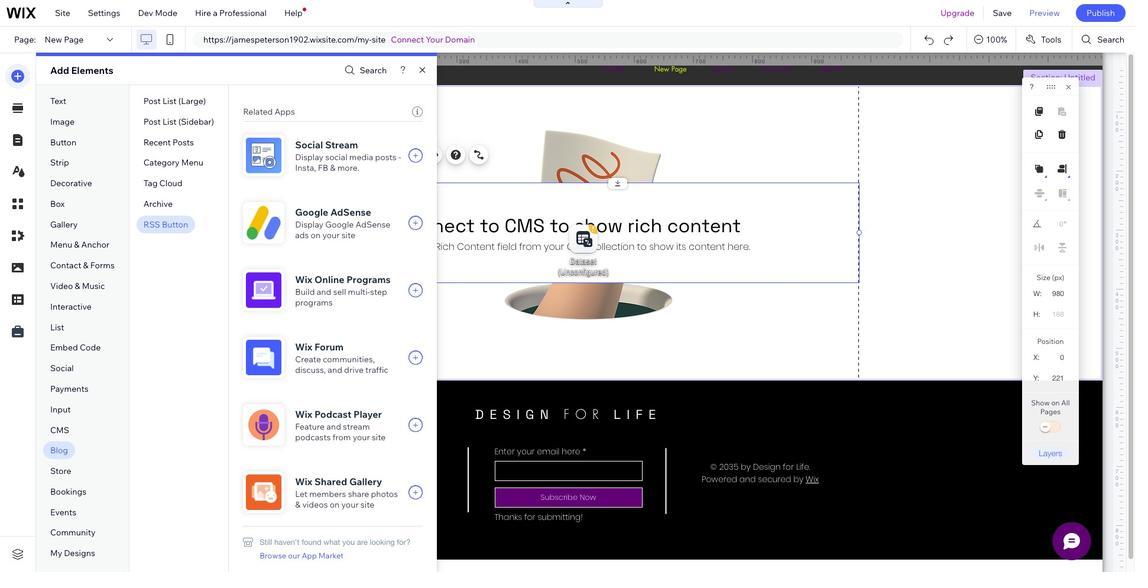 Task type: vqa. For each thing, say whether or not it's contained in the screenshot.


Task type: describe. For each thing, give the bounding box(es) containing it.
100% button
[[968, 27, 1016, 53]]

code
[[80, 343, 101, 353]]

browse
[[260, 551, 286, 561]]

posts
[[173, 137, 194, 148]]

let
[[295, 489, 308, 500]]

rich content viewer
[[282, 174, 350, 183]]

still haven't found what you are looking for?
[[260, 538, 411, 547]]

add elements
[[50, 64, 113, 76]]

rich
[[282, 174, 297, 183]]

step
[[370, 287, 387, 298]]

social for social stream display social media posts - insta, fb & more.
[[295, 139, 323, 151]]

help
[[284, 8, 303, 18]]

tag
[[144, 178, 158, 189]]

dev mode
[[138, 8, 177, 18]]

pages
[[1041, 408, 1061, 416]]

tools button
[[1017, 27, 1073, 53]]

podcast
[[315, 409, 352, 421]]

display for social
[[295, 152, 324, 163]]

looking
[[370, 538, 395, 547]]

on inside google adsense display google adsense ads on your site
[[311, 230, 321, 241]]

videos
[[302, 500, 328, 510]]

section: untitled
[[1031, 72, 1096, 83]]

1 vertical spatial search
[[360, 65, 387, 76]]

100%
[[987, 34, 1008, 45]]

embed code
[[50, 343, 101, 353]]

https://jamespeterson1902.wixsite.com/my-
[[203, 34, 372, 45]]

on inside show on all pages
[[1052, 399, 1060, 408]]

are
[[357, 538, 368, 547]]

list for (large)
[[163, 96, 177, 106]]

new
[[45, 34, 62, 45]]

members
[[309, 489, 346, 500]]

your inside google adsense display google adsense ads on your site
[[323, 230, 340, 241]]

rss button
[[144, 219, 188, 230]]

from
[[333, 432, 351, 443]]

related apps
[[243, 106, 295, 117]]

still
[[260, 538, 272, 547]]

(px)
[[1053, 273, 1065, 282]]

box
[[50, 199, 65, 209]]

wix online programs build and sell multi-step programs
[[295, 274, 391, 308]]

tag cloud
[[144, 178, 183, 189]]

& for forms
[[83, 260, 89, 271]]

elements
[[71, 64, 113, 76]]

wix for wix shared gallery
[[295, 476, 313, 488]]

apps
[[275, 106, 295, 117]]

forms
[[90, 260, 115, 271]]

what
[[324, 538, 340, 547]]

2 vertical spatial list
[[50, 322, 64, 333]]

wix for wix forum
[[295, 341, 313, 353]]

site inside google adsense display google adsense ads on your site
[[342, 230, 356, 241]]

and for online
[[317, 287, 331, 298]]

google adsense display google adsense ads on your site
[[295, 206, 391, 241]]

dev
[[138, 8, 153, 18]]

haven't
[[274, 538, 300, 547]]

publish button
[[1076, 4, 1126, 22]]

online
[[315, 274, 345, 286]]

app
[[302, 551, 317, 561]]

contact
[[50, 260, 81, 271]]

photos
[[371, 489, 398, 500]]

wix forum create communities, discuss, and drive traffic
[[295, 341, 389, 376]]

browse our app market
[[260, 551, 344, 561]]

size (px)
[[1037, 273, 1065, 282]]

recent posts
[[144, 137, 194, 148]]

category menu
[[144, 158, 203, 168]]

layers button
[[1032, 447, 1070, 460]]

0 vertical spatial search button
[[1073, 27, 1136, 53]]

post for post list (large)
[[144, 96, 161, 106]]

discuss,
[[295, 365, 326, 376]]

site inside wix podcast player feature and stream podcasts from your site
[[372, 432, 386, 443]]

upgrade
[[941, 8, 975, 18]]

hire
[[195, 8, 211, 18]]

500
[[578, 58, 588, 64]]

& inside "social stream display social media posts - insta, fb & more."
[[330, 163, 336, 173]]

social stream display social media posts - insta, fb & more.
[[295, 139, 401, 173]]

forum
[[315, 341, 344, 353]]

your
[[426, 34, 443, 45]]

stream
[[343, 422, 370, 432]]

x:
[[1034, 354, 1040, 362]]

wix shared gallery let members share photos & videos on your site
[[295, 476, 398, 510]]

1 horizontal spatial menu
[[181, 158, 203, 168]]

posts
[[375, 152, 397, 163]]

podcasts
[[295, 432, 331, 443]]

700
[[696, 58, 707, 64]]

display for google
[[295, 219, 324, 230]]

music
[[82, 281, 105, 292]]

save
[[993, 8, 1012, 18]]

site inside wix shared gallery let members share photos & videos on your site
[[361, 500, 375, 510]]

strip
[[50, 158, 69, 168]]

y:
[[1034, 374, 1040, 383]]

site
[[55, 8, 70, 18]]

your inside wix podcast player feature and stream podcasts from your site
[[353, 432, 370, 443]]

input
[[50, 404, 71, 415]]

0 vertical spatial button
[[50, 137, 76, 148]]

and for podcast
[[327, 422, 341, 432]]

multi-
[[348, 287, 370, 298]]

wix podcast player feature and stream podcasts from your site
[[295, 409, 386, 443]]

cloud
[[159, 178, 183, 189]]



Task type: locate. For each thing, give the bounding box(es) containing it.
on inside wix shared gallery let members share photos & videos on your site
[[330, 500, 340, 510]]

post list (sidebar)
[[144, 116, 214, 127]]

& left anchor
[[74, 240, 80, 250]]

0 vertical spatial menu
[[181, 158, 203, 168]]

0 vertical spatial adsense
[[331, 206, 371, 218]]

post up recent
[[144, 116, 161, 127]]

& inside wix shared gallery let members share photos & videos on your site
[[295, 500, 301, 510]]

list up embed
[[50, 322, 64, 333]]

1 horizontal spatial search
[[1098, 34, 1125, 45]]

payments
[[50, 384, 89, 394]]

wix
[[295, 274, 313, 286], [295, 341, 313, 353], [295, 409, 313, 421], [295, 476, 313, 488]]

1 vertical spatial button
[[162, 219, 188, 230]]

list
[[163, 96, 177, 106], [163, 116, 177, 127], [50, 322, 64, 333]]

wix for wix podcast player
[[295, 409, 313, 421]]

you
[[343, 538, 355, 547]]

settings
[[88, 8, 120, 18], [287, 150, 319, 160]]

0 vertical spatial post
[[144, 96, 161, 106]]

on right videos in the left bottom of the page
[[330, 500, 340, 510]]

list up post list (sidebar)
[[163, 96, 177, 106]]

your right ads
[[323, 230, 340, 241]]

social
[[325, 152, 348, 163]]

anchor
[[81, 240, 109, 250]]

0 horizontal spatial menu
[[50, 240, 72, 250]]

0 horizontal spatial search button
[[342, 62, 387, 79]]

0 horizontal spatial social
[[50, 363, 74, 374]]

communities,
[[323, 354, 375, 365]]

1 post from the top
[[144, 96, 161, 106]]

wix up build
[[295, 274, 313, 286]]

video & music
[[50, 281, 105, 292]]

show on all pages
[[1032, 399, 1070, 416]]

position
[[1038, 337, 1064, 346]]

wix inside wix shared gallery let members share photos & videos on your site
[[295, 476, 313, 488]]

0 vertical spatial gallery
[[50, 219, 78, 230]]

wix inside wix forum create communities, discuss, and drive traffic
[[295, 341, 313, 353]]

0 horizontal spatial search
[[360, 65, 387, 76]]

programs
[[295, 298, 333, 308]]

None text field
[[1048, 216, 1064, 232], [1046, 286, 1069, 302], [1046, 350, 1069, 366], [1046, 370, 1069, 386], [1048, 216, 1064, 232], [1046, 286, 1069, 302], [1046, 350, 1069, 366], [1046, 370, 1069, 386]]

300
[[459, 58, 470, 64]]

3 wix from the top
[[295, 409, 313, 421]]

2 horizontal spatial on
[[1052, 399, 1060, 408]]

social up insta,
[[295, 139, 323, 151]]

0 vertical spatial display
[[295, 152, 324, 163]]

& right video
[[75, 281, 80, 292]]

build
[[295, 287, 315, 298]]

display up content at top left
[[295, 152, 324, 163]]

1 vertical spatial google
[[325, 219, 354, 230]]

search down publish button
[[1098, 34, 1125, 45]]

1 horizontal spatial social
[[295, 139, 323, 151]]

& left videos in the left bottom of the page
[[295, 500, 301, 510]]

ads
[[295, 230, 309, 241]]

interactive
[[50, 302, 92, 312]]

share
[[348, 489, 369, 500]]

fb
[[318, 163, 328, 173]]

adsense down viewer
[[331, 206, 371, 218]]

1 vertical spatial post
[[144, 116, 161, 127]]

wix up feature
[[295, 409, 313, 421]]

feature
[[295, 422, 325, 432]]

2 wix from the top
[[295, 341, 313, 353]]

search button
[[1073, 27, 1136, 53], [342, 62, 387, 79]]

and down online
[[317, 287, 331, 298]]

wix up create on the left bottom
[[295, 341, 313, 353]]

settings up insta,
[[287, 150, 319, 160]]

1 horizontal spatial gallery
[[349, 476, 382, 488]]

gallery inside wix shared gallery let members share photos & videos on your site
[[349, 476, 382, 488]]

social
[[295, 139, 323, 151], [50, 363, 74, 374]]

2 vertical spatial your
[[342, 500, 359, 510]]

0 vertical spatial google
[[295, 206, 328, 218]]

on right ads
[[311, 230, 321, 241]]

size
[[1037, 273, 1051, 282]]

search button down https://jamespeterson1902.wixsite.com/my-site connect your domain
[[342, 62, 387, 79]]

recent
[[144, 137, 171, 148]]

0 vertical spatial settings
[[88, 8, 120, 18]]

1 display from the top
[[295, 152, 324, 163]]

site left connect
[[372, 34, 386, 45]]

mode
[[155, 8, 177, 18]]

your inside wix shared gallery let members share photos & videos on your site
[[342, 500, 359, 510]]

menu up 'contact'
[[50, 240, 72, 250]]

None text field
[[1047, 306, 1069, 322]]

0 vertical spatial your
[[323, 230, 340, 241]]

°
[[1064, 220, 1067, 228]]

& for anchor
[[74, 240, 80, 250]]

0 vertical spatial on
[[311, 230, 321, 241]]

wix inside wix podcast player feature and stream podcasts from your site
[[295, 409, 313, 421]]

search down https://jamespeterson1902.wixsite.com/my-site connect your domain
[[360, 65, 387, 76]]

your down shared
[[342, 500, 359, 510]]

and
[[317, 287, 331, 298], [328, 365, 342, 376], [327, 422, 341, 432]]

and inside wix podcast player feature and stream podcasts from your site
[[327, 422, 341, 432]]

0 vertical spatial and
[[317, 287, 331, 298]]

menu & anchor
[[50, 240, 109, 250]]

events
[[50, 507, 76, 518]]

?
[[1030, 83, 1034, 91]]

display
[[295, 152, 324, 163], [295, 219, 324, 230]]

1 vertical spatial display
[[295, 219, 324, 230]]

adsense up programs
[[356, 219, 391, 230]]

cms
[[50, 425, 69, 436]]

more.
[[338, 163, 360, 173]]

1 wix from the top
[[295, 274, 313, 286]]

display inside "social stream display social media posts - insta, fb & more."
[[295, 152, 324, 163]]

tools
[[1042, 34, 1062, 45]]

1 horizontal spatial on
[[330, 500, 340, 510]]

contact & forms
[[50, 260, 115, 271]]

on left all in the bottom of the page
[[1052, 399, 1060, 408]]

1 vertical spatial and
[[328, 365, 342, 376]]

1 vertical spatial menu
[[50, 240, 72, 250]]

800
[[755, 58, 766, 64]]

w:
[[1034, 290, 1042, 298]]

button down image on the left top of page
[[50, 137, 76, 148]]

h:
[[1034, 311, 1041, 319]]

gallery up share
[[349, 476, 382, 488]]

programs
[[347, 274, 391, 286]]

1 vertical spatial adsense
[[356, 219, 391, 230]]

1 vertical spatial gallery
[[349, 476, 382, 488]]

(large)
[[179, 96, 206, 106]]

decorative
[[50, 178, 92, 189]]

category
[[144, 158, 180, 168]]

publish
[[1087, 8, 1116, 18]]

social down embed
[[50, 363, 74, 374]]

& for music
[[75, 281, 80, 292]]

button right rss
[[162, 219, 188, 230]]

1 vertical spatial search button
[[342, 62, 387, 79]]

add
[[50, 64, 69, 76]]

0 horizontal spatial button
[[50, 137, 76, 148]]

2 vertical spatial on
[[330, 500, 340, 510]]

social inside "social stream display social media posts - insta, fb & more."
[[295, 139, 323, 151]]

2 display from the top
[[295, 219, 324, 230]]

gallery down box
[[50, 219, 78, 230]]

our
[[288, 551, 300, 561]]

& right the fb
[[330, 163, 336, 173]]

0 horizontal spatial gallery
[[50, 219, 78, 230]]

bookings
[[50, 487, 87, 497]]

0 vertical spatial list
[[163, 96, 177, 106]]

wix for wix online programs
[[295, 274, 313, 286]]

2 post from the top
[[144, 116, 161, 127]]

viewer
[[327, 174, 350, 183]]

new page
[[45, 34, 84, 45]]

for?
[[397, 538, 411, 547]]

0 horizontal spatial settings
[[88, 8, 120, 18]]

search button down publish button
[[1073, 27, 1136, 53]]

post up post list (sidebar)
[[144, 96, 161, 106]]

wix inside wix online programs build and sell multi-step programs
[[295, 274, 313, 286]]

600
[[637, 58, 647, 64]]

and inside wix online programs build and sell multi-step programs
[[317, 287, 331, 298]]

site right the stream
[[372, 432, 386, 443]]

? button
[[1030, 83, 1034, 91]]

0 vertical spatial search
[[1098, 34, 1125, 45]]

gallery
[[50, 219, 78, 230], [349, 476, 382, 488]]

content
[[299, 174, 326, 183]]

1 horizontal spatial settings
[[287, 150, 319, 160]]

1 vertical spatial on
[[1052, 399, 1060, 408]]

1 vertical spatial your
[[353, 432, 370, 443]]

menu down posts at the left top
[[181, 158, 203, 168]]

switch
[[1039, 419, 1063, 436]]

0 horizontal spatial on
[[311, 230, 321, 241]]

1 horizontal spatial button
[[162, 219, 188, 230]]

0 vertical spatial social
[[295, 139, 323, 151]]

1 vertical spatial settings
[[287, 150, 319, 160]]

site up are
[[361, 500, 375, 510]]

text
[[50, 96, 66, 106]]

connect
[[391, 34, 424, 45]]

untitled
[[1065, 72, 1096, 83]]

google up ads
[[295, 206, 328, 218]]

1 horizontal spatial search button
[[1073, 27, 1136, 53]]

preview
[[1030, 8, 1060, 18]]

settings left dev
[[88, 8, 120, 18]]

list up recent posts
[[163, 116, 177, 127]]

image
[[50, 116, 75, 127]]

blog
[[50, 446, 68, 456]]

900
[[814, 58, 825, 64]]

archive
[[144, 199, 173, 209]]

1 vertical spatial social
[[50, 363, 74, 374]]

post
[[144, 96, 161, 106], [144, 116, 161, 127]]

my designs
[[50, 548, 95, 559]]

rss
[[144, 219, 160, 230]]

1 vertical spatial list
[[163, 116, 177, 127]]

4 wix from the top
[[295, 476, 313, 488]]

and left drive
[[328, 365, 342, 376]]

google right ads
[[325, 219, 354, 230]]

found
[[302, 538, 322, 547]]

and down podcast
[[327, 422, 341, 432]]

your right from
[[353, 432, 370, 443]]

&
[[330, 163, 336, 173], [74, 240, 80, 250], [83, 260, 89, 271], [75, 281, 80, 292], [295, 500, 301, 510]]

and inside wix forum create communities, discuss, and drive traffic
[[328, 365, 342, 376]]

2 vertical spatial and
[[327, 422, 341, 432]]

insta,
[[295, 163, 316, 173]]

shared
[[315, 476, 347, 488]]

preview button
[[1021, 0, 1069, 26]]

& left forms
[[83, 260, 89, 271]]

display down content at top left
[[295, 219, 324, 230]]

wix up let
[[295, 476, 313, 488]]

sell
[[333, 287, 346, 298]]

400
[[518, 58, 529, 64]]

https://jamespeterson1902.wixsite.com/my-site connect your domain
[[203, 34, 475, 45]]

site right ads
[[342, 230, 356, 241]]

display inside google adsense display google adsense ads on your site
[[295, 219, 324, 230]]

social for social
[[50, 363, 74, 374]]

post for post list (sidebar)
[[144, 116, 161, 127]]

stream
[[325, 139, 358, 151]]

-
[[399, 152, 401, 163]]

drive
[[344, 365, 364, 376]]

list for (sidebar)
[[163, 116, 177, 127]]

save button
[[984, 0, 1021, 26]]



